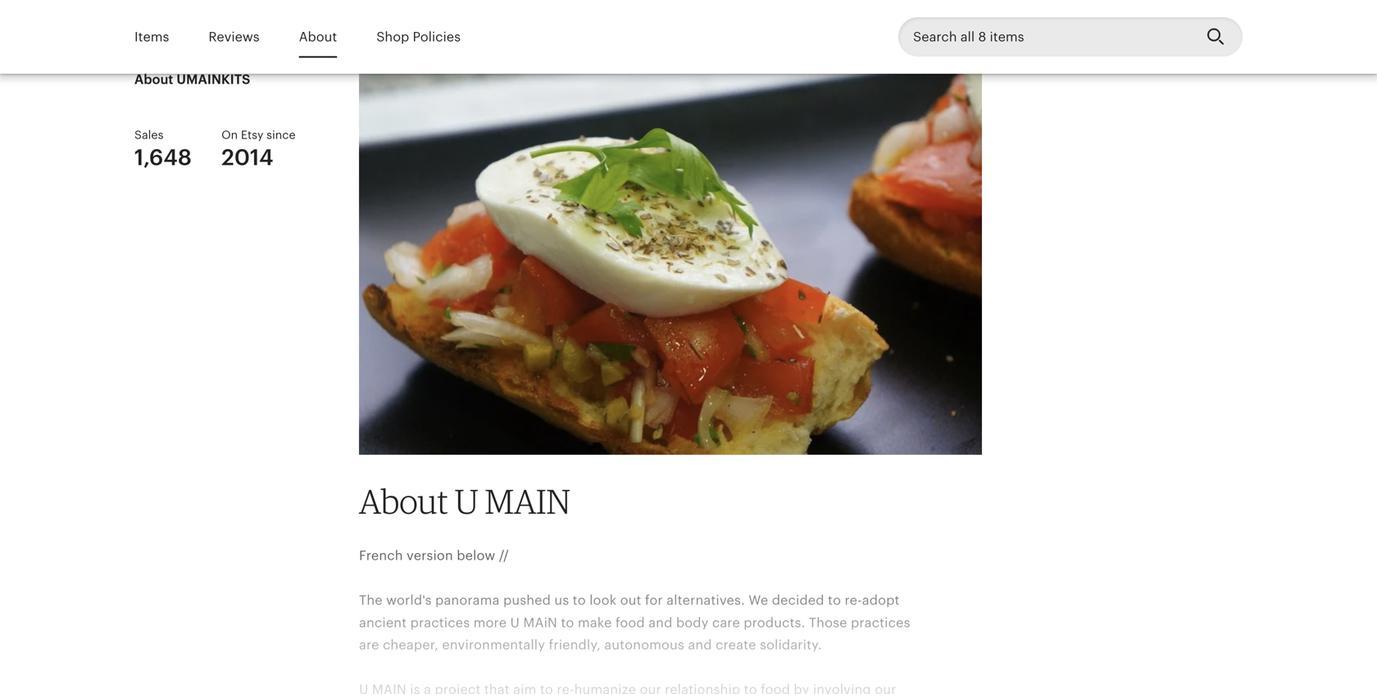 Task type: describe. For each thing, give the bounding box(es) containing it.
more
[[474, 616, 507, 630]]

since
[[267, 128, 296, 141]]

autonomous
[[604, 638, 684, 653]]

reviews
[[209, 29, 260, 44]]

shop policies link
[[376, 18, 461, 56]]

the world's panorama pushed us to look out for alternatives. we decided to re-adopt ancient practices more u main to make food and body care products. those practices are cheaper, environmentally friendly, autonomous and create solidarity.
[[359, 593, 910, 653]]

main
[[523, 616, 557, 630]]

//
[[499, 549, 509, 563]]

items link
[[134, 18, 169, 56]]

version
[[407, 549, 453, 563]]

panorama
[[435, 593, 500, 608]]

umainkits
[[177, 72, 250, 87]]

about for about umainkits
[[134, 72, 173, 87]]

about umainkits
[[134, 72, 250, 87]]

world's
[[386, 593, 432, 608]]

cheaper,
[[383, 638, 439, 653]]

body
[[676, 616, 709, 630]]

policies
[[413, 29, 461, 44]]

ancient
[[359, 616, 407, 630]]

about for about
[[299, 29, 337, 44]]

about link
[[299, 18, 337, 56]]

food
[[616, 616, 645, 630]]

about u main
[[359, 481, 571, 522]]

friendly,
[[549, 638, 601, 653]]

to left the re-
[[828, 593, 841, 608]]

the
[[359, 593, 383, 608]]

french version below //
[[359, 549, 509, 563]]

2014
[[221, 145, 274, 170]]



Task type: locate. For each thing, give the bounding box(es) containing it.
Search all 8 items text field
[[899, 17, 1194, 57]]

1 vertical spatial u
[[510, 616, 520, 630]]

environmentally
[[442, 638, 545, 653]]

reviews link
[[209, 18, 260, 56]]

1 horizontal spatial practices
[[851, 616, 910, 630]]

2 vertical spatial about
[[359, 481, 448, 522]]

0 horizontal spatial and
[[649, 616, 673, 630]]

on etsy since 2014
[[221, 128, 296, 170]]

to down us
[[561, 616, 574, 630]]

u right more
[[510, 616, 520, 630]]

about down items link
[[134, 72, 173, 87]]

to
[[573, 593, 586, 608], [828, 593, 841, 608], [561, 616, 574, 630]]

1 practices from the left
[[410, 616, 470, 630]]

shop policies
[[376, 29, 461, 44]]

main
[[485, 481, 571, 522]]

practices
[[410, 616, 470, 630], [851, 616, 910, 630]]

u inside the world's panorama pushed us to look out for alternatives. we decided to re-adopt ancient practices more u main to make food and body care products. those practices are cheaper, environmentally friendly, autonomous and create solidarity.
[[510, 616, 520, 630]]

french
[[359, 549, 403, 563]]

u
[[455, 481, 478, 522], [510, 616, 520, 630]]

0 vertical spatial u
[[455, 481, 478, 522]]

look
[[590, 593, 617, 608]]

for
[[645, 593, 663, 608]]

solidarity.
[[760, 638, 822, 653]]

1,648
[[134, 145, 192, 170]]

and down body
[[688, 638, 712, 653]]

are
[[359, 638, 379, 653]]

about left shop
[[299, 29, 337, 44]]

sales 1,648
[[134, 128, 192, 170]]

u up below
[[455, 481, 478, 522]]

us
[[554, 593, 569, 608]]

1 vertical spatial about
[[134, 72, 173, 87]]

out
[[620, 593, 642, 608]]

below
[[457, 549, 496, 563]]

items
[[134, 29, 169, 44]]

1 vertical spatial and
[[688, 638, 712, 653]]

sales
[[134, 128, 164, 141]]

0 horizontal spatial practices
[[410, 616, 470, 630]]

alternatives.
[[667, 593, 745, 608]]

1 horizontal spatial u
[[510, 616, 520, 630]]

2 practices from the left
[[851, 616, 910, 630]]

0 horizontal spatial about
[[134, 72, 173, 87]]

practices down panorama
[[410, 616, 470, 630]]

etsy
[[241, 128, 264, 141]]

pushed
[[503, 593, 551, 608]]

to right us
[[573, 593, 586, 608]]

shop
[[376, 29, 409, 44]]

about up french
[[359, 481, 448, 522]]

and
[[649, 616, 673, 630], [688, 638, 712, 653]]

about for about u main
[[359, 481, 448, 522]]

re-
[[845, 593, 862, 608]]

those
[[809, 616, 847, 630]]

products.
[[744, 616, 805, 630]]

adopt
[[862, 593, 900, 608]]

about
[[299, 29, 337, 44], [134, 72, 173, 87], [359, 481, 448, 522]]

0 vertical spatial about
[[299, 29, 337, 44]]

1 horizontal spatial about
[[299, 29, 337, 44]]

decided
[[772, 593, 824, 608]]

we
[[749, 593, 768, 608]]

2 horizontal spatial about
[[359, 481, 448, 522]]

make
[[578, 616, 612, 630]]

care
[[712, 616, 740, 630]]

0 vertical spatial and
[[649, 616, 673, 630]]

create
[[716, 638, 756, 653]]

practices down adopt
[[851, 616, 910, 630]]

0 horizontal spatial u
[[455, 481, 478, 522]]

1 horizontal spatial and
[[688, 638, 712, 653]]

on
[[221, 128, 238, 141]]

and down for
[[649, 616, 673, 630]]



Task type: vqa. For each thing, say whether or not it's contained in the screenshot.
Percent
no



